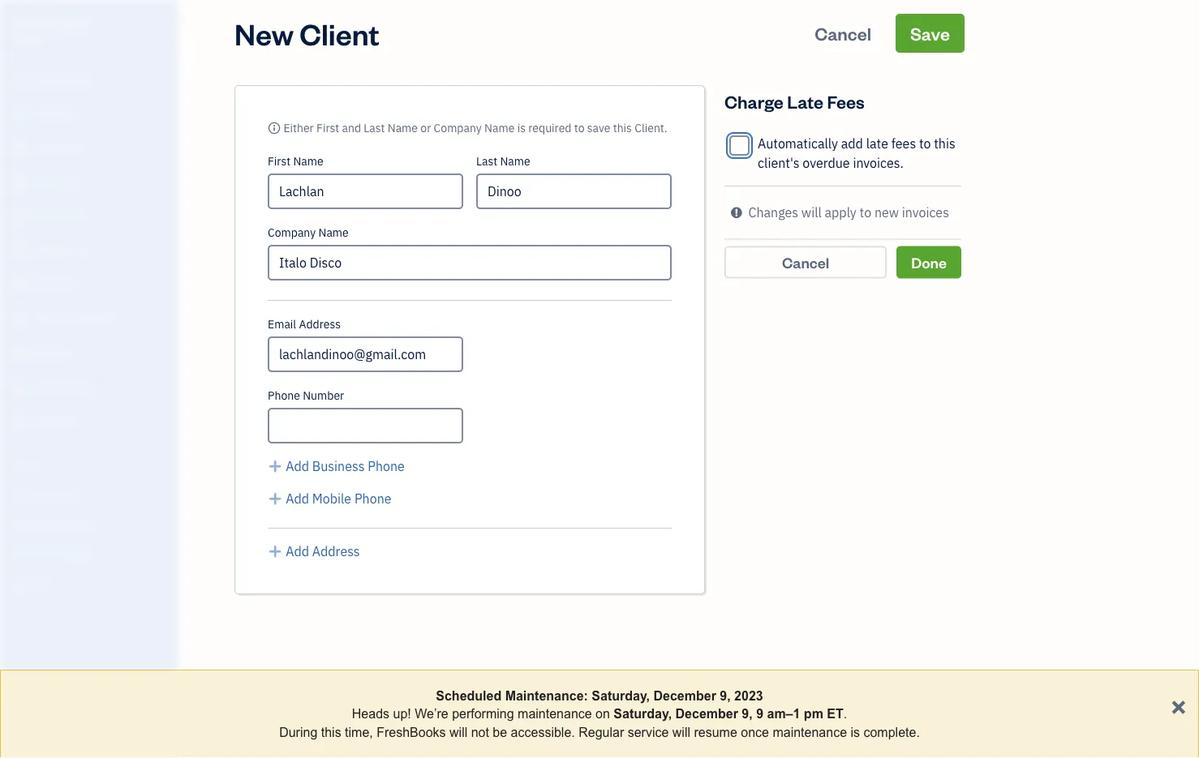 Task type: vqa. For each thing, say whether or not it's contained in the screenshot.
OWNER at the top left of the page
yes



Task type: locate. For each thing, give the bounding box(es) containing it.
first right either
[[316, 120, 339, 136]]

maintenance
[[518, 707, 592, 722], [773, 725, 847, 740]]

cancel button
[[800, 14, 886, 53], [725, 246, 887, 279]]

to right fees at the right top of page
[[919, 135, 931, 152]]

phone left number
[[268, 388, 300, 403]]

invoice image
[[11, 174, 30, 191]]

first down the "primary" image
[[268, 154, 291, 169]]

phone inside button
[[355, 490, 392, 508]]

1 vertical spatial phone
[[368, 458, 405, 475]]

2 vertical spatial phone
[[355, 490, 392, 508]]

add right plus icon
[[286, 458, 309, 475]]

is left required
[[517, 120, 526, 136]]

add inside 'button'
[[286, 458, 309, 475]]

and right either
[[342, 120, 361, 136]]

1 vertical spatial address
[[312, 543, 360, 560]]

team
[[12, 487, 38, 501]]

add inside button
[[286, 490, 309, 508]]

1 vertical spatial and
[[39, 517, 56, 531]]

and right items
[[39, 517, 56, 531]]

0 vertical spatial cancel button
[[800, 14, 886, 53]]

Company Name text field
[[268, 245, 672, 281]]

plus image
[[268, 489, 283, 509], [268, 542, 283, 561]]

email
[[268, 317, 296, 332]]

saturday,
[[592, 689, 650, 703], [614, 707, 672, 722]]

primary image
[[268, 120, 281, 136]]

1 horizontal spatial 9,
[[742, 707, 753, 722]]

cancel button down changes
[[725, 246, 887, 279]]

to inside "automatically add late fees to this client's overdue invoices."
[[919, 135, 931, 152]]

1 horizontal spatial and
[[342, 120, 361, 136]]

this right fees at the right top of page
[[934, 135, 956, 152]]

first
[[316, 120, 339, 136], [268, 154, 291, 169]]

add
[[286, 458, 309, 475], [286, 490, 309, 508], [286, 543, 309, 560]]

name
[[388, 120, 418, 136], [484, 120, 515, 136], [293, 154, 323, 169], [500, 154, 530, 169], [318, 225, 349, 240]]

services
[[58, 517, 98, 531]]

pm
[[804, 707, 823, 722]]

plus image down plus icon
[[268, 489, 283, 509]]

last
[[364, 120, 385, 136], [476, 154, 497, 169]]

0 vertical spatial is
[[517, 120, 526, 136]]

done
[[911, 253, 947, 272]]

save
[[587, 120, 611, 136]]

saturday, up service
[[614, 707, 672, 722]]

will left apply at the top of the page
[[802, 204, 822, 221]]

december
[[654, 689, 716, 703], [676, 707, 738, 722]]

exclamationcircle image
[[731, 203, 742, 223]]

name down either
[[293, 154, 323, 169]]

0 vertical spatial first
[[316, 120, 339, 136]]

bank connections
[[12, 547, 95, 561]]

phone for add mobile phone
[[355, 490, 392, 508]]

scheduled maintenance: saturday, december 9, 2023 heads up! we're performing maintenance on saturday, december 9, 9 am–1 pm et . during this time, freshbooks will not be accessible. regular service will resume once maintenance is complete.
[[279, 689, 920, 740]]

0 horizontal spatial company
[[268, 225, 316, 240]]

add down add mobile phone button
[[286, 543, 309, 560]]

0 horizontal spatial will
[[450, 725, 468, 740]]

accessible.
[[511, 725, 575, 740]]

to
[[574, 120, 585, 136], [919, 135, 931, 152], [860, 204, 872, 221]]

9,
[[720, 689, 731, 703], [742, 707, 753, 722]]

0 horizontal spatial this
[[321, 725, 341, 740]]

0 horizontal spatial 9,
[[720, 689, 731, 703]]

late
[[866, 135, 888, 152]]

and
[[342, 120, 361, 136], [39, 517, 56, 531]]

this right save
[[613, 120, 632, 136]]

add address
[[286, 543, 360, 560]]

service
[[628, 725, 669, 740]]

apps link
[[4, 450, 174, 479]]

address down the add mobile phone
[[312, 543, 360, 560]]

company down first name
[[268, 225, 316, 240]]

1 vertical spatial add
[[286, 490, 309, 508]]

1 vertical spatial cancel
[[782, 253, 829, 272]]

phone for add business phone
[[368, 458, 405, 475]]

0 vertical spatial cancel
[[815, 22, 872, 45]]

chart image
[[11, 379, 30, 395]]

last down either first and last name or company name is required to save this client.
[[476, 154, 497, 169]]

company right or
[[434, 120, 482, 136]]

either first and last name or company name is required to save this client.
[[284, 120, 667, 136]]

to left the new
[[860, 204, 872, 221]]

3 add from the top
[[286, 543, 309, 560]]

is inside scheduled maintenance: saturday, december 9, 2023 heads up! we're performing maintenance on saturday, december 9, 9 am–1 pm et . during this time, freshbooks will not be accessible. regular service will resume once maintenance is complete.
[[851, 725, 860, 740]]

1 vertical spatial first
[[268, 154, 291, 169]]

plus image left add address
[[268, 542, 283, 561]]

1 vertical spatial is
[[851, 725, 860, 740]]

is
[[517, 120, 526, 136], [851, 725, 860, 740]]

we're
[[415, 707, 448, 722]]

bank connections link
[[4, 540, 174, 569]]

2 plus image from the top
[[268, 542, 283, 561]]

Email Address text field
[[268, 337, 463, 372]]

0 vertical spatial december
[[654, 689, 716, 703]]

timer image
[[11, 311, 30, 327]]

0 vertical spatial company
[[434, 120, 482, 136]]

connections
[[38, 547, 95, 561]]

1 vertical spatial december
[[676, 707, 738, 722]]

phone right "mobile"
[[355, 490, 392, 508]]

saturday, up on
[[592, 689, 650, 703]]

1 vertical spatial last
[[476, 154, 497, 169]]

1 vertical spatial saturday,
[[614, 707, 672, 722]]

9, left 2023
[[720, 689, 731, 703]]

add mobile phone button
[[268, 489, 392, 509]]

1 vertical spatial company
[[268, 225, 316, 240]]

ruby oranges owner
[[13, 15, 89, 45]]

name down required
[[500, 154, 530, 169]]

× dialog
[[0, 670, 1199, 759]]

add left "mobile"
[[286, 490, 309, 508]]

maintenance down pm
[[773, 725, 847, 740]]

1 horizontal spatial first
[[316, 120, 339, 136]]

this left time,
[[321, 725, 341, 740]]

phone number
[[268, 388, 344, 403]]

0 vertical spatial plus image
[[268, 489, 283, 509]]

add inside button
[[286, 543, 309, 560]]

plus image
[[268, 457, 283, 476]]

address right email
[[299, 317, 341, 332]]

apps
[[12, 457, 36, 471]]

will left not
[[450, 725, 468, 740]]

maintenance down maintenance:
[[518, 707, 592, 722]]

this
[[613, 120, 632, 136], [934, 135, 956, 152], [321, 725, 341, 740]]

plus image for add address
[[268, 542, 283, 561]]

×
[[1171, 691, 1186, 721]]

business
[[312, 458, 365, 475]]

cancel
[[815, 22, 872, 45], [782, 253, 829, 272]]

to left save
[[574, 120, 585, 136]]

0 vertical spatial saturday,
[[592, 689, 650, 703]]

1 vertical spatial maintenance
[[773, 725, 847, 740]]

charge
[[725, 90, 784, 113]]

save
[[910, 22, 950, 45]]

1 vertical spatial cancel button
[[725, 246, 887, 279]]

9, left 9
[[742, 707, 753, 722]]

Last Name text field
[[476, 174, 672, 209]]

address inside button
[[312, 543, 360, 560]]

phone
[[268, 388, 300, 403], [368, 458, 405, 475], [355, 490, 392, 508]]

regular
[[579, 725, 624, 740]]

2 vertical spatial add
[[286, 543, 309, 560]]

1 horizontal spatial to
[[860, 204, 872, 221]]

this inside "automatically add late fees to this client's overdue invoices."
[[934, 135, 956, 152]]

0 vertical spatial address
[[299, 317, 341, 332]]

dashboard image
[[11, 72, 30, 88]]

scheduled
[[436, 689, 502, 703]]

either
[[284, 120, 314, 136]]

0 horizontal spatial maintenance
[[518, 707, 592, 722]]

items
[[12, 517, 37, 531]]

2 horizontal spatial this
[[934, 135, 956, 152]]

cancel down changes
[[782, 253, 829, 272]]

1 horizontal spatial is
[[851, 725, 860, 740]]

0 vertical spatial add
[[286, 458, 309, 475]]

0 horizontal spatial last
[[364, 120, 385, 136]]

owner
[[13, 32, 45, 45]]

phone down phone number text field
[[368, 458, 405, 475]]

0 horizontal spatial and
[[39, 517, 56, 531]]

2 add from the top
[[286, 490, 309, 508]]

0 horizontal spatial first
[[268, 154, 291, 169]]

during
[[279, 725, 317, 740]]

cancel button up fees
[[800, 14, 886, 53]]

will
[[802, 204, 822, 221], [450, 725, 468, 740], [672, 725, 691, 740]]

1 plus image from the top
[[268, 489, 283, 509]]

main element
[[0, 0, 219, 759]]

address
[[299, 317, 341, 332], [312, 543, 360, 560]]

will right service
[[672, 725, 691, 740]]

on
[[596, 707, 610, 722]]

ruby
[[13, 15, 41, 30]]

1 vertical spatial plus image
[[268, 542, 283, 561]]

first name
[[268, 154, 323, 169]]

cancel up fees
[[815, 22, 872, 45]]

items and services
[[12, 517, 98, 531]]

is left the complete.
[[851, 725, 860, 740]]

settings link
[[4, 570, 174, 599]]

items and services link
[[4, 510, 174, 539]]

team members
[[12, 487, 83, 501]]

name down first name text box
[[318, 225, 349, 240]]

name for company name
[[318, 225, 349, 240]]

add mobile phone
[[286, 490, 392, 508]]

last left or
[[364, 120, 385, 136]]

0 vertical spatial maintenance
[[518, 707, 592, 722]]

1 vertical spatial 9,
[[742, 707, 753, 722]]

client
[[300, 14, 380, 52]]

2 horizontal spatial to
[[919, 135, 931, 152]]

number
[[303, 388, 344, 403]]

new client
[[234, 14, 380, 52]]

1 add from the top
[[286, 458, 309, 475]]

phone inside 'button'
[[368, 458, 405, 475]]

1 horizontal spatial maintenance
[[773, 725, 847, 740]]

and inside main element
[[39, 517, 56, 531]]

resume
[[694, 725, 737, 740]]



Task type: describe. For each thing, give the bounding box(es) containing it.
email address
[[268, 317, 341, 332]]

last name
[[476, 154, 530, 169]]

et
[[827, 707, 844, 722]]

2 horizontal spatial will
[[802, 204, 822, 221]]

overdue
[[803, 155, 850, 172]]

client's
[[758, 155, 800, 172]]

0 vertical spatial and
[[342, 120, 361, 136]]

project image
[[11, 277, 30, 293]]

time,
[[345, 725, 373, 740]]

Phone Number text field
[[268, 408, 463, 444]]

money image
[[11, 345, 30, 361]]

changes
[[749, 204, 798, 221]]

add
[[841, 135, 863, 152]]

members
[[40, 487, 83, 501]]

× button
[[1171, 691, 1186, 721]]

invoices
[[902, 204, 949, 221]]

0 horizontal spatial is
[[517, 120, 526, 136]]

estimate image
[[11, 140, 30, 157]]

heads
[[352, 707, 390, 722]]

add for add mobile phone
[[286, 490, 309, 508]]

0 vertical spatial 9,
[[720, 689, 731, 703]]

2023
[[734, 689, 763, 703]]

freshbooks
[[377, 725, 446, 740]]

up!
[[393, 707, 411, 722]]

not
[[471, 725, 489, 740]]

automatically add late fees to this client's overdue invoices.
[[758, 135, 956, 172]]

charge late fees
[[725, 90, 865, 113]]

name for first name
[[293, 154, 323, 169]]

1 horizontal spatial this
[[613, 120, 632, 136]]

required
[[528, 120, 572, 136]]

invoices.
[[853, 155, 904, 172]]

maintenance:
[[505, 689, 588, 703]]

1 horizontal spatial will
[[672, 725, 691, 740]]

this inside scheduled maintenance: saturday, december 9, 2023 heads up! we're performing maintenance on saturday, december 9, 9 am–1 pm et . during this time, freshbooks will not be accessible. regular service will resume once maintenance is complete.
[[321, 725, 341, 740]]

add for add address
[[286, 543, 309, 560]]

address for email address
[[299, 317, 341, 332]]

done button
[[897, 246, 961, 279]]

automatically
[[758, 135, 838, 152]]

late
[[787, 90, 824, 113]]

company name
[[268, 225, 349, 240]]

or
[[421, 120, 431, 136]]

changes will apply to new invoices
[[749, 204, 949, 221]]

fees
[[827, 90, 865, 113]]

.
[[844, 707, 847, 722]]

am–1
[[767, 707, 800, 722]]

client.
[[635, 120, 667, 136]]

First Name text field
[[268, 174, 463, 209]]

team members link
[[4, 480, 174, 509]]

settings
[[12, 577, 49, 591]]

be
[[493, 725, 507, 740]]

performing
[[452, 707, 514, 722]]

name for last name
[[500, 154, 530, 169]]

add business phone button
[[268, 457, 405, 476]]

1 horizontal spatial last
[[476, 154, 497, 169]]

address for add address
[[312, 543, 360, 560]]

report image
[[11, 413, 30, 429]]

0 vertical spatial last
[[364, 120, 385, 136]]

bank
[[12, 547, 36, 561]]

fees
[[891, 135, 916, 152]]

plus image for add mobile phone
[[268, 489, 283, 509]]

oranges
[[43, 15, 89, 30]]

add address button
[[268, 542, 360, 561]]

cancel for the bottommost cancel button
[[782, 253, 829, 272]]

payment image
[[11, 209, 30, 225]]

mobile
[[312, 490, 351, 508]]

0 horizontal spatial to
[[574, 120, 585, 136]]

1 horizontal spatial company
[[434, 120, 482, 136]]

client image
[[11, 106, 30, 123]]

9
[[756, 707, 764, 722]]

save button
[[896, 14, 965, 53]]

cancel for top cancel button
[[815, 22, 872, 45]]

once
[[741, 725, 769, 740]]

name left or
[[388, 120, 418, 136]]

0 vertical spatial phone
[[268, 388, 300, 403]]

apply
[[825, 204, 857, 221]]

name up the last name
[[484, 120, 515, 136]]

add for add business phone
[[286, 458, 309, 475]]

new
[[875, 204, 899, 221]]

new
[[234, 14, 294, 52]]

add business phone
[[286, 458, 405, 475]]

expense image
[[11, 243, 30, 259]]

complete.
[[864, 725, 920, 740]]



